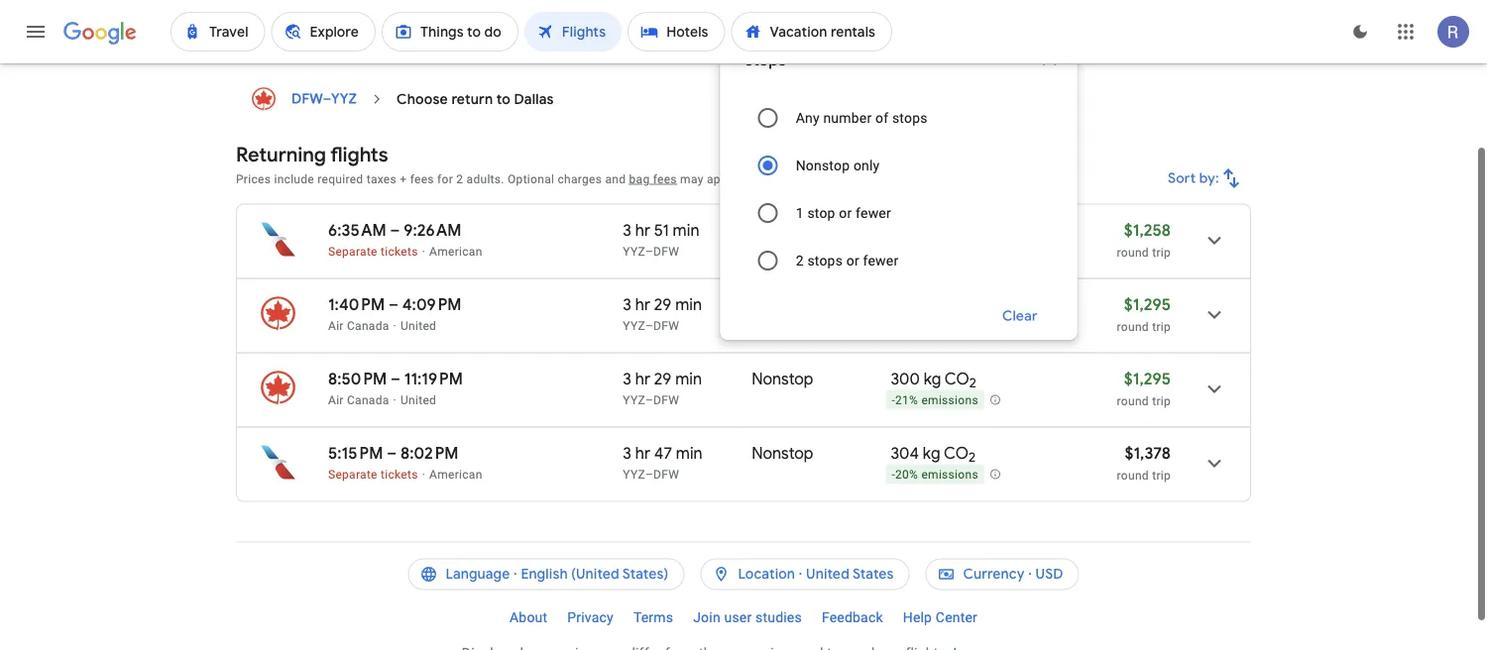 Task type: locate. For each thing, give the bounding box(es) containing it.
main menu image
[[24, 20, 48, 44]]

1 separate from the top
[[328, 244, 377, 258]]

round down $1,378 'text box'
[[1117, 468, 1149, 482]]

round
[[1117, 245, 1149, 259], [1117, 320, 1149, 334], [1117, 394, 1149, 408], [1117, 468, 1149, 482]]

2 20% from the top
[[895, 468, 918, 482]]

or
[[839, 205, 852, 221], [846, 252, 859, 269]]

emissions inside popup button
[[422, 6, 487, 24]]

2 vertical spatial nonstop flight. element
[[752, 443, 813, 466]]

fees
[[410, 172, 434, 186], [653, 172, 677, 186]]

2 down 1
[[796, 252, 804, 269]]

2 $1,295 from the top
[[1124, 369, 1171, 389]]

nonstop flight. element for 3 hr 47 min
[[752, 443, 813, 466]]

air down the 1:40 pm
[[328, 319, 344, 333]]

0 vertical spatial 29
[[654, 294, 671, 315]]

0 vertical spatial total duration 3 hr 29 min. element
[[623, 294, 752, 318]]

4 3 from the top
[[623, 443, 631, 463]]

0 vertical spatial or
[[839, 205, 852, 221]]

4 round from the top
[[1117, 468, 1149, 482]]

4 trip from the top
[[1152, 468, 1171, 482]]

0 vertical spatial 20%
[[895, 245, 918, 259]]

1 vertical spatial 3 hr 29 min yyz – dfw
[[623, 369, 702, 407]]

dfw
[[291, 90, 323, 108], [653, 244, 679, 258], [653, 319, 679, 333], [653, 393, 679, 407], [653, 467, 679, 481]]

apply.
[[707, 172, 739, 186]]

1 vertical spatial kg
[[923, 443, 940, 463]]

2 separate tickets from the top
[[328, 467, 418, 481]]

stops down stop at the right top of page
[[807, 252, 843, 269]]

dfw inside 3 hr 51 min yyz – dfw
[[653, 244, 679, 258]]

6:35 am
[[328, 220, 386, 240]]

by:
[[1199, 170, 1219, 187]]

co
[[945, 369, 969, 389], [944, 443, 969, 463]]

air canada down departure time: 1:40 pm. "text box"
[[328, 319, 389, 333]]

tickets for 9:26 am
[[381, 244, 418, 258]]

3 3 from the top
[[623, 369, 631, 389]]

1 vertical spatial $1,295 round trip
[[1117, 369, 1171, 408]]

air canada for 8:50 pm
[[328, 393, 389, 407]]

3 left 51
[[623, 220, 631, 240]]

min for 8:02 pm
[[676, 443, 703, 463]]

min up "total duration 3 hr 47 min." element
[[675, 369, 702, 389]]

2 up the -21% emissions
[[969, 375, 976, 392]]

co inside 304 kg co 2
[[944, 443, 969, 463]]

3 hr 29 min yyz – dfw up the 47
[[623, 369, 702, 407]]

dfw down the 47
[[653, 467, 679, 481]]

 image
[[422, 244, 425, 258]]

and
[[605, 172, 626, 186]]

yyz up '3 hr 47 min yyz – dfw'
[[623, 393, 645, 407]]

29 up the 47
[[654, 369, 671, 389]]

tickets down "leaves toronto pearson international airport at 5:15 pm on monday, january 1 and arrives at dallas/fort worth international airport at 8:02 pm on monday, january 1." element
[[381, 467, 418, 481]]

20%
[[895, 245, 918, 259], [895, 468, 918, 482]]

– inside '3 hr 47 min yyz – dfw'
[[645, 467, 653, 481]]

29
[[654, 294, 671, 315], [654, 369, 671, 389]]

min inside 3 hr 51 min yyz – dfw
[[673, 220, 699, 240]]

or for stops
[[846, 252, 859, 269]]

separate down 5:15 pm text box
[[328, 467, 377, 481]]

3 for 4:09 pm
[[623, 294, 631, 315]]

stop
[[807, 205, 835, 221]]

1 vertical spatial or
[[846, 252, 859, 269]]

fewer
[[856, 205, 891, 221], [863, 252, 899, 269]]

hr inside '3 hr 47 min yyz – dfw'
[[635, 443, 650, 463]]

1 vertical spatial canada
[[347, 393, 389, 407]]

yyz for 6:35 am – 9:26 am
[[623, 244, 645, 258]]

1 canada from the top
[[347, 319, 389, 333]]

leaves toronto pearson international airport at 1:40 pm on monday, january 1 and arrives at dallas/fort worth international airport at 4:09 pm on monday, january 1. element
[[328, 294, 461, 315]]

hr down 3 hr 51 min yyz – dfw
[[635, 294, 650, 315]]

dfw down 3 hr 51 min yyz – dfw
[[653, 319, 679, 333]]

1 vertical spatial total duration 3 hr 29 min. element
[[623, 369, 752, 392]]

1 stop or fewer
[[796, 205, 891, 221]]

separate tickets down 5:15 pm text box
[[328, 467, 418, 481]]

tickets
[[381, 244, 418, 258], [381, 467, 418, 481]]

1 $1,295 round trip from the top
[[1117, 294, 1171, 334]]

any number of stops
[[796, 110, 928, 126]]

air canada for 1:40 pm
[[328, 319, 389, 333]]

2 left bags
[[636, 6, 644, 24]]

0 vertical spatial 3 hr 29 min yyz – dfw
[[623, 294, 702, 333]]

co for 300
[[945, 369, 969, 389]]

0 vertical spatial air
[[328, 319, 344, 333]]

stops option group
[[744, 94, 1053, 285]]

trip for 3 hr 29 min
[[1152, 394, 1171, 408]]

29 down 3 hr 51 min yyz – dfw
[[654, 294, 671, 315]]

1 vertical spatial separate
[[328, 467, 377, 481]]

american for 8:02 pm
[[429, 467, 482, 481]]

min right the 47
[[676, 443, 703, 463]]

for
[[437, 172, 453, 186]]

8:50 pm
[[328, 369, 387, 389]]

total duration 3 hr 29 min. element for 11:19 pm
[[623, 369, 752, 392]]

2 3 from the top
[[623, 294, 631, 315]]

1 horizontal spatial stops
[[892, 110, 928, 126]]

min
[[673, 220, 699, 240], [675, 294, 702, 315], [675, 369, 702, 389], [676, 443, 703, 463]]

2 canada from the top
[[347, 393, 389, 407]]

to
[[496, 90, 511, 108]]

total duration 3 hr 29 min. element
[[623, 294, 752, 318], [623, 369, 752, 392]]

trip inside $1,378 round trip
[[1152, 468, 1171, 482]]

1 air from the top
[[328, 319, 344, 333]]

1 co from the top
[[945, 369, 969, 389]]

2 bags button
[[624, 0, 712, 31]]

american for 9:26 am
[[429, 244, 482, 258]]

– up '3 hr 47 min yyz – dfw'
[[645, 393, 653, 407]]

leaves toronto pearson international airport at 5:15 pm on monday, january 1 and arrives at dallas/fort worth international airport at 8:02 pm on monday, january 1. element
[[328, 443, 459, 463]]

1 3 from the top
[[623, 220, 631, 240]]

1 vertical spatial american
[[429, 467, 482, 481]]

co up the -21% emissions
[[945, 369, 969, 389]]

1 vertical spatial 29
[[654, 369, 671, 389]]

0 vertical spatial tickets
[[381, 244, 418, 258]]

– down total duration 3 hr 51 min. element
[[645, 244, 653, 258]]

hr for 5:15 pm – 8:02 pm
[[635, 443, 650, 463]]

1 20% from the top
[[895, 245, 918, 259]]

1 separate tickets from the top
[[328, 244, 418, 258]]

nonstop
[[732, 6, 788, 24], [796, 157, 850, 173], [752, 220, 813, 240], [752, 369, 813, 389], [752, 443, 813, 463]]

total duration 3 hr 29 min. element down 3 hr 51 min yyz – dfw
[[623, 294, 752, 318]]

2 tickets from the top
[[381, 467, 418, 481]]

separate tickets
[[328, 244, 418, 258], [328, 467, 418, 481]]

2
[[636, 6, 644, 24], [456, 172, 463, 186], [796, 252, 804, 269], [969, 375, 976, 392], [969, 449, 976, 466]]

stops right of in the top of the page
[[892, 110, 928, 126]]

3 hr 29 min yyz – dfw for 4:09 pm
[[623, 294, 702, 333]]

1 3 hr 29 min yyz – dfw from the top
[[623, 294, 702, 333]]

hr inside 3 hr 51 min yyz – dfw
[[635, 220, 650, 240]]

taxes
[[366, 172, 397, 186]]

min inside '3 hr 47 min yyz – dfw'
[[676, 443, 703, 463]]

fees right +
[[410, 172, 434, 186]]

3 hr 29 min yyz – dfw down 3 hr 51 min yyz – dfw
[[623, 294, 702, 333]]

trip
[[1152, 245, 1171, 259], [1152, 320, 1171, 334], [1152, 394, 1171, 408], [1152, 468, 1171, 482]]

nonstop for nonstop flight. element corresponding to 3 hr 29 min
[[752, 369, 813, 389]]

3 hr from the top
[[635, 369, 650, 389]]

3 hr 29 min yyz – dfw
[[623, 294, 702, 333], [623, 369, 702, 407]]

united down 4:09 pm text box
[[400, 319, 436, 333]]

$1,295 round trip up $1,378 'text box'
[[1117, 369, 1171, 408]]

trip down $1,258
[[1152, 245, 1171, 259]]

0 horizontal spatial fees
[[410, 172, 434, 186]]

2 up -20% emissions at right
[[969, 449, 976, 466]]

Departure time: 8:50 PM. text field
[[328, 369, 387, 389]]

kg inside 300 kg co 2
[[924, 369, 941, 389]]

2 inside 304 kg co 2
[[969, 449, 976, 466]]

0 vertical spatial -
[[892, 245, 895, 259]]

Arrival time: 4:09 PM. text field
[[402, 294, 461, 315]]

3 left the 47
[[623, 443, 631, 463]]

2 air canada from the top
[[328, 393, 389, 407]]

austin button
[[528, 0, 616, 31]]

2 american from the top
[[429, 467, 482, 481]]

1 vertical spatial -
[[892, 394, 895, 408]]

2 air from the top
[[328, 393, 344, 407]]

1 round from the top
[[1117, 245, 1149, 259]]

air down the departure time: 8:50 pm. 'text box'
[[328, 393, 344, 407]]

choose
[[397, 90, 448, 108]]

trip down $1,378 'text box'
[[1152, 468, 1171, 482]]

or right stop at the right top of page
[[839, 205, 852, 221]]

fees right bag
[[653, 172, 677, 186]]

canada down the 1:40 pm
[[347, 319, 389, 333]]

2 bags
[[636, 6, 679, 24]]

1 american from the top
[[429, 244, 482, 258]]

flight details. leaves toronto pearson international airport at 5:15 pm on monday, january 1 and arrives at dallas/fort worth international airport at 8:02 pm on monday, january 1. image
[[1191, 440, 1238, 487]]

- for 300
[[892, 394, 895, 408]]

1 horizontal spatial fees
[[653, 172, 677, 186]]

3 inside '3 hr 47 min yyz – dfw'
[[623, 443, 631, 463]]

dfw down 51
[[653, 244, 679, 258]]

fewer for 1 stop or fewer
[[856, 205, 891, 221]]

11:19 pm
[[404, 369, 463, 389]]

0 vertical spatial separate tickets
[[328, 244, 418, 258]]

yyz up flights
[[331, 90, 357, 108]]

304 kg co 2
[[891, 443, 976, 466]]

3 - from the top
[[892, 468, 895, 482]]

1 vertical spatial 20%
[[895, 468, 918, 482]]

2 separate from the top
[[328, 467, 377, 481]]

austin
[[540, 6, 582, 24]]

trip down $1,295 text box
[[1152, 394, 1171, 408]]

yyz
[[331, 90, 357, 108], [623, 244, 645, 258], [623, 319, 645, 333], [623, 393, 645, 407], [623, 467, 645, 481]]

0 vertical spatial canada
[[347, 319, 389, 333]]

total duration 3 hr 29 min. element up "total duration 3 hr 47 min." element
[[623, 369, 752, 392]]

1 vertical spatial united
[[400, 393, 436, 407]]

hr for 8:50 pm – 11:19 pm
[[635, 369, 650, 389]]

3 inside 3 hr 51 min yyz – dfw
[[623, 220, 631, 240]]

1 tickets from the top
[[381, 244, 418, 258]]

separate
[[328, 244, 377, 258], [328, 467, 377, 481]]

air canada down 8:50 pm
[[328, 393, 389, 407]]

-21% emissions
[[892, 394, 978, 408]]

round inside $1,258 round trip
[[1117, 245, 1149, 259]]

2 $1,295 round trip from the top
[[1117, 369, 1171, 408]]

2 3 hr 29 min yyz – dfw from the top
[[623, 369, 702, 407]]

nonstop flight. element
[[752, 220, 813, 243], [752, 369, 813, 392], [752, 443, 813, 466]]

0 vertical spatial american
[[429, 244, 482, 258]]

1 $1,295 from the top
[[1124, 294, 1171, 315]]

– up returning flights on the top of page
[[323, 90, 331, 108]]

trip for 3 hr 51 min
[[1152, 245, 1171, 259]]

$1,295 round trip up $1,295 text box
[[1117, 294, 1171, 334]]

kg
[[924, 369, 941, 389], [923, 443, 940, 463]]

1 vertical spatial air
[[328, 393, 344, 407]]

tickets down 6:35 am – 9:26 am
[[381, 244, 418, 258]]

only
[[853, 157, 880, 173]]

3 nonstop flight. element from the top
[[752, 443, 813, 466]]

3 for 11:19 pm
[[623, 369, 631, 389]]

kg for 304
[[923, 443, 940, 463]]

1 vertical spatial air canada
[[328, 393, 389, 407]]

less emissions
[[389, 6, 487, 24]]

nonstop flight. element for 3 hr 51 min
[[752, 220, 813, 243]]

united left states
[[806, 566, 850, 583]]

separate tickets down departure time: 6:35 am. 'text box'
[[328, 244, 418, 258]]

0 vertical spatial air canada
[[328, 319, 389, 333]]

american down 9:26 am
[[429, 244, 482, 258]]

separate for 5:15 pm
[[328, 467, 377, 481]]

united down 11:19 pm text field
[[400, 393, 436, 407]]

kg inside 304 kg co 2
[[923, 443, 940, 463]]

1 vertical spatial tickets
[[381, 467, 418, 481]]

3 trip from the top
[[1152, 394, 1171, 408]]

united
[[400, 319, 436, 333], [400, 393, 436, 407], [806, 566, 850, 583]]

1 vertical spatial stops
[[807, 252, 843, 269]]

nonstop inside "stops" option group
[[796, 157, 850, 173]]

min for 11:19 pm
[[675, 369, 702, 389]]

canada down 8:50 pm
[[347, 393, 389, 407]]

$1,295
[[1124, 294, 1171, 315], [1124, 369, 1171, 389]]

0 vertical spatial separate
[[328, 244, 377, 258]]

language
[[446, 566, 510, 583]]

1 trip from the top
[[1152, 245, 1171, 259]]

yyz down total duration 3 hr 51 min. element
[[623, 244, 645, 258]]

0 vertical spatial kg
[[924, 369, 941, 389]]

round inside $1,378 round trip
[[1117, 468, 1149, 482]]

location
[[738, 566, 795, 583]]

1 vertical spatial separate tickets
[[328, 467, 418, 481]]

separate down departure time: 6:35 am. 'text box'
[[328, 244, 377, 258]]

kg up -20% emissions at right
[[923, 443, 940, 463]]

1 vertical spatial $1,295
[[1124, 369, 1171, 389]]

hr left 51
[[635, 220, 650, 240]]

 image inside returning flights main content
[[422, 244, 425, 258]]

0 vertical spatial $1,295 round trip
[[1117, 294, 1171, 334]]

yyz for 8:50 pm – 11:19 pm
[[623, 393, 645, 407]]

1 vertical spatial co
[[944, 443, 969, 463]]

air
[[328, 319, 344, 333], [328, 393, 344, 407]]

1 nonstop flight. element from the top
[[752, 220, 813, 243]]

(4)
[[335, 6, 353, 24]]

$1,295 left flight details. leaves toronto pearson international airport at 8:50 pm on monday, january 1 and arrives at dallas/fort worth international airport at 11:19 pm on monday, january 1. 'icon' at the right bottom
[[1124, 369, 1171, 389]]

0 vertical spatial co
[[945, 369, 969, 389]]

– left 9:26 am
[[390, 220, 400, 240]]

$1,295 down $1,258 round trip
[[1124, 294, 1171, 315]]

2 total duration 3 hr 29 min. element from the top
[[623, 369, 752, 392]]

air for 8:50 pm
[[328, 393, 344, 407]]

less emissions button
[[377, 0, 521, 31]]

round down $1,258
[[1117, 245, 1149, 259]]

none search field containing stops
[[236, 0, 1251, 340]]

yyz down 3 hr 51 min yyz – dfw
[[623, 319, 645, 333]]

– left 11:19 pm
[[391, 369, 400, 389]]

4 hr from the top
[[635, 443, 650, 463]]

total duration 3 hr 47 min. element
[[623, 443, 752, 466]]

yyz for 5:15 pm – 8:02 pm
[[623, 467, 645, 481]]

2 co from the top
[[944, 443, 969, 463]]

2 hr from the top
[[635, 294, 650, 315]]

trip inside $1,258 round trip
[[1152, 245, 1171, 259]]

-20% emissions
[[892, 468, 978, 482]]

dallas
[[514, 90, 554, 108]]

trip for 3 hr 47 min
[[1152, 468, 1171, 482]]

2 - from the top
[[892, 394, 895, 408]]

canada for 8:50 pm
[[347, 393, 389, 407]]

– down "total duration 3 hr 47 min." element
[[645, 467, 653, 481]]

emissions inside nonstop -20% emissions
[[921, 245, 978, 259]]

trip down 1295 us dollars text field
[[1152, 320, 1171, 334]]

yyz inside 3 hr 51 min yyz – dfw
[[623, 244, 645, 258]]

hr left the 47
[[635, 443, 650, 463]]

or down 1 stop or fewer
[[846, 252, 859, 269]]

bags
[[647, 6, 679, 24]]

20% inside nonstop -20% emissions
[[895, 245, 918, 259]]

1 air canada from the top
[[328, 319, 389, 333]]

yyz down "total duration 3 hr 47 min." element
[[623, 467, 645, 481]]

privacy link
[[557, 602, 623, 634]]

1 total duration 3 hr 29 min. element from the top
[[623, 294, 752, 318]]

2 29 from the top
[[654, 369, 671, 389]]

1 29 from the top
[[654, 294, 671, 315]]

hr for 6:35 am – 9:26 am
[[635, 220, 650, 240]]

dfw for 6:35 am – 9:26 am
[[653, 244, 679, 258]]

 image
[[422, 467, 425, 481]]

air for 1:40 pm
[[328, 319, 344, 333]]

2 inside "stops" option group
[[796, 252, 804, 269]]

fewer down 1 stop or fewer
[[863, 252, 899, 269]]

co inside 300 kg co 2
[[945, 369, 969, 389]]

2 nonstop flight. element from the top
[[752, 369, 813, 392]]

dfw inside '3 hr 47 min yyz – dfw'
[[653, 467, 679, 481]]

1 - from the top
[[892, 245, 895, 259]]

1 vertical spatial fewer
[[863, 252, 899, 269]]

total duration 3 hr 51 min. element
[[623, 220, 752, 243]]

0 vertical spatial united
[[400, 319, 436, 333]]

dfw up the 47
[[653, 393, 679, 407]]

filters
[[293, 6, 332, 24]]

of
[[875, 110, 888, 126]]

dfw – yyz
[[291, 90, 357, 108]]

2 vertical spatial -
[[892, 468, 895, 482]]

american down 8:02 pm
[[429, 467, 482, 481]]

kg for 300
[[924, 369, 941, 389]]

round down 1295 us dollars text field
[[1117, 320, 1149, 334]]

required
[[318, 172, 363, 186]]

$1,295 round trip for 1295 us dollars text field
[[1117, 294, 1171, 334]]

0 vertical spatial nonstop flight. element
[[752, 220, 813, 243]]

3 down 3 hr 51 min yyz – dfw
[[623, 294, 631, 315]]

hr up '3 hr 47 min yyz – dfw'
[[635, 369, 650, 389]]

+
[[400, 172, 407, 186]]

3 up '3 hr 47 min yyz – dfw'
[[623, 369, 631, 389]]

min right 51
[[673, 220, 699, 240]]

round down $1,295 text box
[[1117, 394, 1149, 408]]

flight details. leaves toronto pearson international airport at 8:50 pm on monday, january 1 and arrives at dallas/fort worth international airport at 11:19 pm on monday, january 1. image
[[1191, 365, 1238, 413]]

co up -20% emissions at right
[[944, 443, 969, 463]]

nonstop -20% emissions
[[752, 220, 978, 259]]

flight details. leaves toronto pearson international airport at 6:35 am on monday, january 1 and arrives at dallas/fort worth international airport at 9:26 am on monday, january 1. image
[[1191, 217, 1238, 264]]

nonstop inside nonstop popup button
[[732, 6, 788, 24]]

1 hr from the top
[[635, 220, 650, 240]]

1 vertical spatial nonstop flight. element
[[752, 369, 813, 392]]

0 vertical spatial $1,295
[[1124, 294, 1171, 315]]

2 right for
[[456, 172, 463, 186]]

3 round from the top
[[1117, 394, 1149, 408]]

2 round from the top
[[1117, 320, 1149, 334]]

yyz inside '3 hr 47 min yyz – dfw'
[[623, 467, 645, 481]]

fewer down the only
[[856, 205, 891, 221]]

join user studies
[[693, 610, 802, 626]]

None search field
[[236, 0, 1251, 340]]

kg up the -21% emissions
[[924, 369, 941, 389]]

1:40 pm
[[328, 294, 385, 315]]

0 vertical spatial fewer
[[856, 205, 891, 221]]

1 fees from the left
[[410, 172, 434, 186]]

usd
[[1036, 566, 1063, 583]]

3
[[623, 220, 631, 240], [623, 294, 631, 315], [623, 369, 631, 389], [623, 443, 631, 463]]

min down 3 hr 51 min yyz – dfw
[[675, 294, 702, 315]]



Task type: vqa. For each thing, say whether or not it's contained in the screenshot.

no



Task type: describe. For each thing, give the bounding box(es) containing it.
– inside 3 hr 51 min yyz – dfw
[[645, 244, 653, 258]]

1:40 pm – 4:09 pm
[[328, 294, 461, 315]]

assistance
[[805, 172, 865, 186]]

Departure time: 1:40 PM. text field
[[328, 294, 385, 315]]

separate for 6:35 am
[[328, 244, 377, 258]]

united states
[[806, 566, 894, 583]]

stops
[[744, 50, 786, 70]]

2 inside popup button
[[636, 6, 644, 24]]

2 fees from the left
[[653, 172, 677, 186]]

dfw for 5:15 pm – 8:02 pm
[[653, 467, 679, 481]]

2 stops or fewer
[[796, 252, 899, 269]]

47
[[654, 443, 672, 463]]

Arrival time: 8:02 PM. text field
[[400, 443, 459, 463]]

sort
[[1168, 170, 1196, 187]]

sort by: button
[[1160, 155, 1251, 202]]

change appearance image
[[1336, 8, 1384, 56]]

2 vertical spatial united
[[806, 566, 850, 583]]

1378 US dollars text field
[[1125, 443, 1171, 463]]

1258 US dollars text field
[[1124, 220, 1171, 240]]

returning
[[236, 142, 326, 167]]

– right 5:15 pm text box
[[387, 443, 397, 463]]

round for 3 hr 47 min
[[1117, 468, 1149, 482]]

airlines button
[[830, 0, 925, 31]]

nonstop for nonstop flight. element associated with 3 hr 47 min
[[752, 443, 813, 463]]

nonstop for nonstop only
[[796, 157, 850, 173]]

round for 3 hr 29 min
[[1117, 394, 1149, 408]]

304
[[891, 443, 919, 463]]

9:26 am
[[404, 220, 462, 240]]

$1,378 round trip
[[1117, 443, 1171, 482]]

join
[[693, 610, 721, 626]]

1
[[796, 205, 804, 221]]

feedback
[[822, 610, 883, 626]]

help center
[[903, 610, 977, 626]]

help
[[903, 610, 932, 626]]

3 hr 29 min yyz – dfw for 11:19 pm
[[623, 369, 702, 407]]

center
[[936, 610, 977, 626]]

– down 3 hr 51 min yyz – dfw
[[645, 319, 653, 333]]

united for 4:09 pm
[[400, 319, 436, 333]]

nonstop inside nonstop -20% emissions
[[752, 220, 813, 240]]

51
[[654, 220, 669, 240]]

8:02 pm
[[400, 443, 459, 463]]

leaves toronto pearson international airport at 6:35 am on monday, january 1 and arrives at dallas/fort worth international airport at 9:26 am on monday, january 1. element
[[328, 220, 462, 240]]

return
[[451, 90, 493, 108]]

may
[[680, 172, 704, 186]]

user
[[724, 610, 752, 626]]

nonstop button
[[720, 0, 822, 31]]

less
[[389, 6, 418, 24]]

min for 4:09 pm
[[675, 294, 702, 315]]

united for 11:19 pm
[[400, 393, 436, 407]]

terms link
[[623, 602, 683, 634]]

min for 9:26 am
[[673, 220, 699, 240]]

29 for 8:50 pm – 11:19 pm
[[654, 369, 671, 389]]

adults.
[[467, 172, 504, 186]]

separate tickets for 5:15 pm
[[328, 467, 418, 481]]

3 for 8:02 pm
[[623, 443, 631, 463]]

terms
[[633, 610, 673, 626]]

2 trip from the top
[[1152, 320, 1171, 334]]

3 for 9:26 am
[[623, 220, 631, 240]]

$1,295 for 1295 us dollars text field
[[1124, 294, 1171, 315]]

-20% emissions button
[[885, 221, 1001, 262]]

29 for 1:40 pm – 4:09 pm
[[654, 294, 671, 315]]

canada for 1:40 pm
[[347, 319, 389, 333]]

returning flights
[[236, 142, 388, 167]]

yyz for 1:40 pm – 4:09 pm
[[623, 319, 645, 333]]

all filters (4)
[[274, 6, 353, 24]]

states)
[[622, 566, 669, 583]]

- inside nonstop -20% emissions
[[892, 245, 895, 259]]

5:15 pm – 8:02 pm
[[328, 443, 459, 463]]

4:09 pm
[[402, 294, 461, 315]]

passenger assistance button
[[743, 172, 865, 186]]

optional
[[508, 172, 554, 186]]

- for 304
[[892, 468, 895, 482]]

clear button
[[978, 292, 1061, 340]]

separate tickets for 6:35 am
[[328, 244, 418, 258]]

nonstop only
[[796, 157, 880, 173]]

prices include required taxes + fees for 2 adults. optional charges and bag fees may apply. passenger assistance
[[236, 172, 865, 186]]

0 vertical spatial stops
[[892, 110, 928, 126]]

bag
[[629, 172, 650, 186]]

feedback link
[[812, 602, 893, 634]]

total duration 3 hr 29 min. element for 4:09 pm
[[623, 294, 752, 318]]

Departure time: 6:35 AM. text field
[[328, 220, 386, 240]]

round for 3 hr 51 min
[[1117, 245, 1149, 259]]

or for stop
[[839, 205, 852, 221]]

english (united states)
[[521, 566, 669, 583]]

leaves toronto pearson international airport at 8:50 pm on monday, january 1 and arrives at dallas/fort worth international airport at 11:19 pm on monday, january 1. element
[[328, 369, 463, 389]]

join user studies link
[[683, 602, 812, 634]]

sort by:
[[1168, 170, 1219, 187]]

number
[[823, 110, 872, 126]]

about
[[510, 610, 547, 626]]

privacy
[[567, 610, 614, 626]]

dfw for 8:50 pm – 11:19 pm
[[653, 393, 679, 407]]

prices
[[236, 172, 271, 186]]

$1,295 for $1,295 text box
[[1124, 369, 1171, 389]]

21%
[[895, 394, 918, 408]]

passenger
[[743, 172, 801, 186]]

Arrival time: 11:19 PM. text field
[[404, 369, 463, 389]]

dfw for 1:40 pm – 4:09 pm
[[653, 319, 679, 333]]

hr for 1:40 pm – 4:09 pm
[[635, 294, 650, 315]]

help center link
[[893, 602, 987, 634]]

bag fees button
[[629, 172, 677, 186]]

co for 304
[[944, 443, 969, 463]]

0 horizontal spatial stops
[[807, 252, 843, 269]]

– right departure time: 1:40 pm. "text box"
[[389, 294, 398, 315]]

8:50 pm – 11:19 pm
[[328, 369, 463, 389]]

6:35 am – 9:26 am
[[328, 220, 462, 240]]

1295 US dollars text field
[[1124, 294, 1171, 315]]

studies
[[755, 610, 802, 626]]

charges
[[558, 172, 602, 186]]

english
[[521, 566, 568, 583]]

all filters (4) button
[[236, 0, 369, 31]]

choose return to dallas
[[397, 90, 554, 108]]

$1,295 round trip for $1,295 text box
[[1117, 369, 1171, 408]]

3 hr 47 min yyz – dfw
[[623, 443, 703, 481]]

clear
[[1002, 307, 1038, 325]]

5:15 pm
[[328, 443, 383, 463]]

fewer for 2 stops or fewer
[[863, 252, 899, 269]]

include
[[274, 172, 314, 186]]

about link
[[500, 602, 557, 634]]

2 inside 300 kg co 2
[[969, 375, 976, 392]]

tickets for 8:02 pm
[[381, 467, 418, 481]]

currency
[[963, 566, 1025, 583]]

$1,378
[[1125, 443, 1171, 463]]

all
[[274, 6, 290, 24]]

dfw up returning flights on the top of page
[[291, 90, 323, 108]]

nonstop flight. element for 3 hr 29 min
[[752, 369, 813, 392]]

1295 US dollars text field
[[1124, 369, 1171, 389]]

$1,258
[[1124, 220, 1171, 240]]

Departure time: 5:15 PM. text field
[[328, 443, 383, 463]]

flight details. leaves toronto pearson international airport at 1:40 pm on monday, january 1 and arrives at dallas/fort worth international airport at 4:09 pm on monday, january 1. image
[[1191, 291, 1238, 339]]

close dialog image
[[1038, 47, 1061, 70]]

returning flights main content
[[236, 79, 1251, 518]]

(united
[[571, 566, 619, 583]]

Arrival time: 9:26 AM. text field
[[404, 220, 462, 240]]



